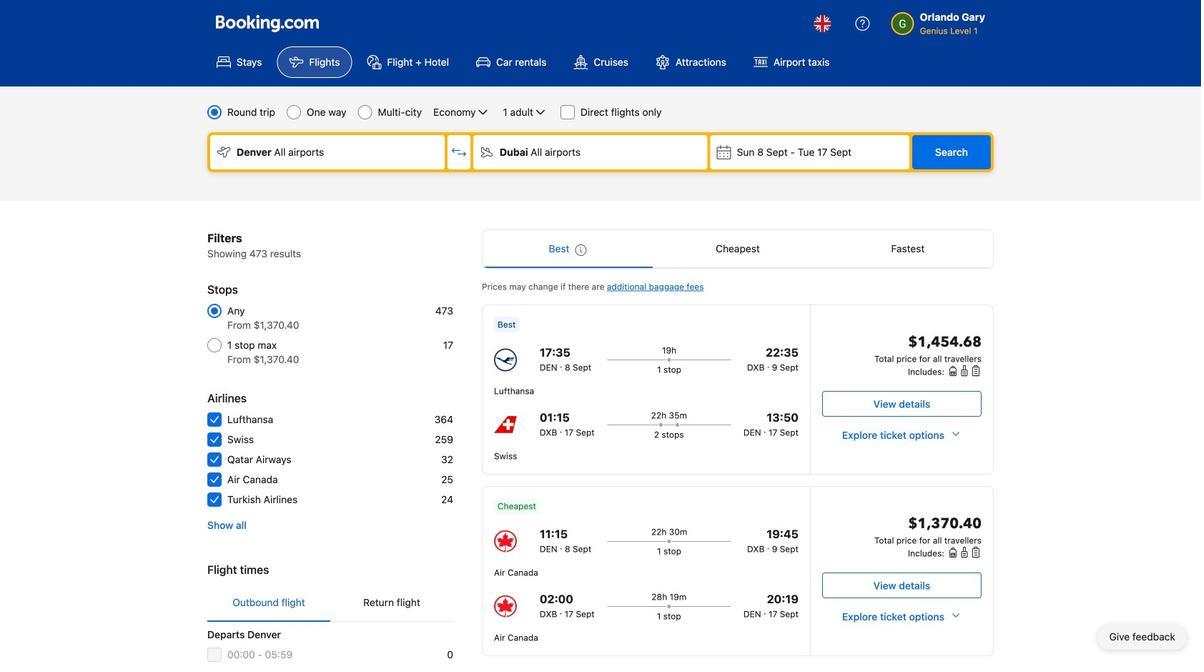 Task type: locate. For each thing, give the bounding box(es) containing it.
1 horizontal spatial tab list
[[483, 230, 993, 269]]

best image
[[575, 245, 587, 256]]

0 horizontal spatial tab list
[[207, 584, 453, 623]]

flights homepage image
[[216, 15, 319, 32]]

tab list
[[483, 230, 993, 269], [207, 584, 453, 623]]

your account menu orlando gary genius level 1 element
[[891, 10, 985, 37]]



Task type: describe. For each thing, give the bounding box(es) containing it.
0 vertical spatial tab list
[[483, 230, 993, 269]]

1 vertical spatial tab list
[[207, 584, 453, 623]]

best image
[[575, 245, 587, 256]]



Task type: vqa. For each thing, say whether or not it's contained in the screenshot.
AM in the 3:05 Am Auh . Dec 23
no



